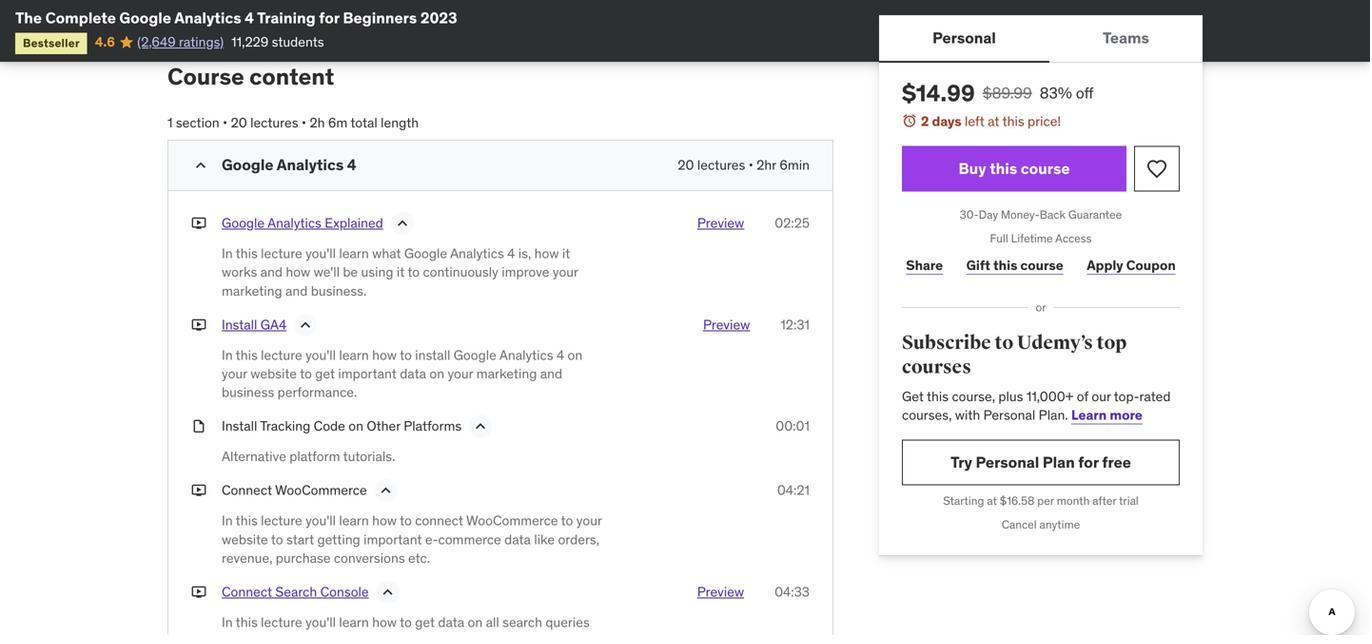 Task type: vqa. For each thing, say whether or not it's contained in the screenshot.
second 4 lectures • 12min from the bottom of the page
no



Task type: locate. For each thing, give the bounding box(es) containing it.
in down install ga4 button
[[222, 347, 233, 364]]

starting
[[943, 494, 984, 509]]

0 vertical spatial xsmall image
[[191, 417, 207, 436]]

alternative platform tutorials.
[[222, 448, 395, 466]]

to up orders,
[[561, 513, 573, 530]]

1 vertical spatial xsmall image
[[191, 482, 207, 500]]

code
[[314, 418, 345, 435]]

0 vertical spatial get
[[315, 365, 335, 383]]

0 vertical spatial install
[[222, 316, 257, 333]]

your right improve
[[553, 264, 578, 281]]

1 vertical spatial for
[[1079, 453, 1099, 472]]

0 vertical spatial xsmall image
[[191, 214, 207, 233]]

2 you'll from the top
[[306, 347, 336, 364]]

at
[[988, 113, 1000, 130], [987, 494, 997, 509]]

your right find
[[331, 633, 357, 636]]

learn inside in this lecture you'll learn what google analytics 4 is, how it works and how we'll be using it to continuously improve your marketing and business.
[[339, 245, 369, 262]]

it down what
[[397, 264, 405, 281]]

30-
[[960, 208, 979, 222]]

platform
[[290, 448, 340, 466]]

rated
[[1140, 388, 1171, 405]]

install left ga4
[[222, 316, 257, 333]]

0 horizontal spatial search
[[275, 584, 317, 601]]

0 vertical spatial at
[[988, 113, 1000, 130]]

this inside in this lecture you'll learn how to get data on all search queries people use to find your website, using google's search console
[[236, 614, 258, 631]]

personal
[[933, 28, 996, 47], [984, 407, 1036, 424], [976, 453, 1040, 472]]

learn up performance.
[[339, 347, 369, 364]]

box image
[[435, 0, 499, 24]]

this right buy
[[990, 159, 1018, 178]]

google's
[[448, 633, 500, 636]]

connect inside 'button'
[[222, 584, 272, 601]]

this down install ga4 button
[[236, 347, 258, 364]]

it right is,
[[562, 245, 570, 262]]

your up orders,
[[577, 513, 602, 530]]

0 vertical spatial lectures
[[250, 114, 298, 131]]

1 horizontal spatial lectures
[[698, 157, 745, 174]]

0 vertical spatial website
[[251, 365, 297, 383]]

1 vertical spatial 20
[[678, 157, 694, 174]]

google inside button
[[222, 215, 265, 232]]

get inside in this lecture you'll learn how to get data on all search queries people use to find your website, using google's search console
[[415, 614, 435, 631]]

using right website,
[[413, 633, 445, 636]]

lecture up use
[[261, 614, 302, 631]]

0 horizontal spatial using
[[361, 264, 393, 281]]

1 install from the top
[[222, 316, 257, 333]]

course
[[1021, 159, 1070, 178], [1021, 257, 1064, 274]]

4
[[245, 8, 254, 28], [347, 155, 356, 175], [507, 245, 515, 262], [557, 347, 564, 364]]

preview left 04:33
[[697, 584, 744, 601]]

to left udemy's
[[995, 332, 1014, 355]]

you'll up getting
[[306, 513, 336, 530]]

preview down 20 lectures • 2hr 6min at the top of the page
[[697, 215, 744, 232]]

platforms
[[404, 418, 462, 435]]

lecture for website
[[261, 347, 302, 364]]

your inside in this lecture you'll learn how to get data on all search queries people use to find your website, using google's search console
[[331, 633, 357, 636]]

1 vertical spatial hide lecture description image
[[377, 482, 396, 501]]

data
[[400, 365, 426, 383], [505, 531, 531, 548], [438, 614, 465, 631]]

lecture for people
[[261, 614, 302, 631]]

4 learn from the top
[[339, 614, 369, 631]]

data inside in this lecture you'll learn how to connect woocommerce to your website to start getting important e-commerce data like orders, revenue, purchase conversions etc.
[[505, 531, 531, 548]]

in inside in this lecture you'll learn what google analytics 4 is, how it works and how we'll be using it to continuously improve your marketing and business.
[[222, 245, 233, 262]]

1 horizontal spatial and
[[285, 282, 308, 300]]

2 vertical spatial hide lecture description image
[[378, 583, 397, 602]]

how up website,
[[372, 614, 397, 631]]

you'll inside in this lecture you'll learn how to connect woocommerce to your website to start getting important e-commerce data like orders, revenue, purchase conversions etc.
[[306, 513, 336, 530]]

get
[[902, 388, 924, 405]]

anytime
[[1040, 517, 1080, 532]]

0 vertical spatial search
[[275, 584, 317, 601]]

12:31
[[781, 316, 810, 333]]

you'll up performance.
[[306, 347, 336, 364]]

course inside 'button'
[[1021, 159, 1070, 178]]

the
[[15, 8, 42, 28]]

3 lecture from the top
[[261, 513, 302, 530]]

course down lifetime
[[1021, 257, 1064, 274]]

data inside "in this lecture you'll learn how to install google analytics 4 on your website to get important data on your marketing and business performance."
[[400, 365, 426, 383]]

lecture down ga4
[[261, 347, 302, 364]]

2 vertical spatial preview
[[697, 584, 744, 601]]

1 vertical spatial connect
[[222, 584, 272, 601]]

for left free
[[1079, 453, 1099, 472]]

data left like
[[505, 531, 531, 548]]

data for commerce
[[505, 531, 531, 548]]

connect down revenue,
[[222, 584, 272, 601]]

20
[[231, 114, 247, 131], [678, 157, 694, 174]]

to
[[408, 264, 420, 281], [995, 332, 1014, 355], [400, 347, 412, 364], [300, 365, 312, 383], [400, 513, 412, 530], [561, 513, 573, 530], [271, 531, 283, 548], [400, 614, 412, 631], [290, 633, 302, 636]]

2 horizontal spatial data
[[505, 531, 531, 548]]

all
[[486, 614, 499, 631]]

1 vertical spatial search
[[503, 633, 545, 636]]

analytics up continuously
[[450, 245, 504, 262]]

connect for connect woocommerce
[[222, 482, 272, 499]]

analytics down improve
[[499, 347, 553, 364]]

0 horizontal spatial for
[[319, 8, 340, 28]]

to up performance.
[[300, 365, 312, 383]]

4 in from the top
[[222, 614, 233, 631]]

google right install
[[454, 347, 497, 364]]

learn up getting
[[339, 513, 369, 530]]

course up back on the top of page
[[1021, 159, 1070, 178]]

get this course, plus 11,000+ of our top-rated courses, with personal plan.
[[902, 388, 1171, 424]]

analytics up ratings)
[[174, 8, 241, 28]]

lecture inside in this lecture you'll learn what google analytics 4 is, how it works and how we'll be using it to continuously improve your marketing and business.
[[261, 245, 302, 262]]

at left '$16.58'
[[987, 494, 997, 509]]

money-
[[1001, 208, 1040, 222]]

1 connect from the top
[[222, 482, 272, 499]]

00:01
[[776, 418, 810, 435]]

0 vertical spatial hide lecture description image
[[393, 214, 412, 233]]

back
[[1040, 208, 1066, 222]]

connect woocommerce
[[222, 482, 367, 499]]

to inside subscribe to udemy's top courses
[[995, 332, 1014, 355]]

1 horizontal spatial get
[[415, 614, 435, 631]]

how left the we'll
[[286, 264, 310, 281]]

analytics down google analytics 4
[[268, 215, 322, 232]]

this inside gift this course link
[[994, 257, 1018, 274]]

your up business
[[222, 365, 247, 383]]

4 inside "in this lecture you'll learn how to install google analytics 4 on your website to get important data on your marketing and business performance."
[[557, 347, 564, 364]]

in inside in this lecture you'll learn how to get data on all search queries people use to find your website, using google's search console
[[222, 614, 233, 631]]

in for in this lecture you'll learn what google analytics 4 is, how it works and how we'll be using it to continuously improve your marketing and business.
[[222, 245, 233, 262]]

lecture inside in this lecture you'll learn how to connect woocommerce to your website to start getting important e-commerce data like orders, revenue, purchase conversions etc.
[[261, 513, 302, 530]]

personal inside button
[[933, 28, 996, 47]]

personal down the plus
[[984, 407, 1036, 424]]

1 vertical spatial at
[[987, 494, 997, 509]]

20 left 2hr on the top right of the page
[[678, 157, 694, 174]]

teams button
[[1050, 15, 1203, 61]]

course,
[[952, 388, 995, 405]]

google up works at the top of page
[[222, 215, 265, 232]]

access
[[1056, 231, 1092, 246]]

to up etc.
[[400, 513, 412, 530]]

preview left 12:31
[[703, 316, 750, 333]]

personal up '$16.58'
[[976, 453, 1040, 472]]

how inside in this lecture you'll learn how to connect woocommerce to your website to start getting important e-commerce data like orders, revenue, purchase conversions etc.
[[372, 513, 397, 530]]

0 horizontal spatial •
[[223, 114, 228, 131]]

this inside in this lecture you'll learn how to connect woocommerce to your website to start getting important e-commerce data like orders, revenue, purchase conversions etc.
[[236, 513, 258, 530]]

this right gift
[[994, 257, 1018, 274]]

0 vertical spatial using
[[361, 264, 393, 281]]

data inside in this lecture you'll learn how to get data on all search queries people use to find your website, using google's search console
[[438, 614, 465, 631]]

this inside in this lecture you'll learn what google analytics 4 is, how it works and how we'll be using it to continuously improve your marketing and business.
[[236, 245, 258, 262]]

1 vertical spatial important
[[364, 531, 422, 548]]

in this lecture you'll learn how to get data on all search queries people use to find your website, using google's search console
[[222, 614, 600, 636]]

you'll for how
[[306, 245, 336, 262]]

1 vertical spatial personal
[[984, 407, 1036, 424]]

important up conversions
[[364, 531, 422, 548]]

in inside in this lecture you'll learn how to connect woocommerce to your website to start getting important e-commerce data like orders, revenue, purchase conversions etc.
[[222, 513, 233, 530]]

install ga4 button
[[222, 316, 287, 339]]

0 horizontal spatial marketing
[[222, 282, 282, 300]]

2 xsmall image from the top
[[191, 316, 207, 334]]

marketing inside "in this lecture you'll learn how to install google analytics 4 on your website to get important data on your marketing and business performance."
[[477, 365, 537, 383]]

this inside "in this lecture you'll learn how to install google analytics 4 on your website to get important data on your marketing and business performance."
[[236, 347, 258, 364]]

0 vertical spatial data
[[400, 365, 426, 383]]

2 horizontal spatial and
[[540, 365, 563, 383]]

lecture down google analytics explained button at the top left of the page
[[261, 245, 302, 262]]

this
[[1003, 113, 1025, 130], [990, 159, 1018, 178], [236, 245, 258, 262], [994, 257, 1018, 274], [236, 347, 258, 364], [927, 388, 949, 405], [236, 513, 258, 530], [236, 614, 258, 631]]

1 horizontal spatial marketing
[[477, 365, 537, 383]]

2 course from the top
[[1021, 257, 1064, 274]]

learn for important
[[339, 347, 369, 364]]

lectures up google analytics 4
[[250, 114, 298, 131]]

• left 2h 6m
[[302, 114, 307, 131]]

1 horizontal spatial •
[[302, 114, 307, 131]]

11,000+
[[1027, 388, 1074, 405]]

install tracking code on other platforms
[[222, 418, 462, 435]]

learn
[[339, 245, 369, 262], [339, 347, 369, 364], [339, 513, 369, 530], [339, 614, 369, 631]]

performance.
[[278, 384, 357, 401]]

1 vertical spatial marketing
[[477, 365, 537, 383]]

0 vertical spatial preview
[[697, 215, 744, 232]]

1 vertical spatial install
[[222, 418, 257, 435]]

1 vertical spatial hide lecture description image
[[296, 316, 315, 335]]

how left install
[[372, 347, 397, 364]]

website inside in this lecture you'll learn how to connect woocommerce to your website to start getting important e-commerce data like orders, revenue, purchase conversions etc.
[[222, 531, 268, 548]]

1 vertical spatial preview
[[703, 316, 750, 333]]

getting
[[317, 531, 360, 548]]

people
[[222, 633, 262, 636]]

2 vertical spatial data
[[438, 614, 465, 631]]

console
[[320, 584, 369, 601]]

1 horizontal spatial it
[[562, 245, 570, 262]]

your inside in this lecture you'll learn what google analytics 4 is, how it works and how we'll be using it to continuously improve your marketing and business.
[[553, 264, 578, 281]]

this up "courses,"
[[927, 388, 949, 405]]

1 lecture from the top
[[261, 245, 302, 262]]

hide lecture description image for connect woocommerce
[[377, 482, 396, 501]]

0 horizontal spatial 20
[[231, 114, 247, 131]]

for left volkswagen icon
[[319, 8, 340, 28]]

using
[[361, 264, 393, 281], [413, 633, 445, 636]]

lectures left 2hr on the top right of the page
[[698, 157, 745, 174]]

at right left
[[988, 113, 1000, 130]]

0 vertical spatial for
[[319, 8, 340, 28]]

1 learn from the top
[[339, 245, 369, 262]]

analytics inside "in this lecture you'll learn how to install google analytics 4 on your website to get important data on your marketing and business performance."
[[499, 347, 553, 364]]

this up people
[[236, 614, 258, 631]]

queries
[[546, 614, 590, 631]]

this up works at the top of page
[[236, 245, 258, 262]]

get down etc.
[[415, 614, 435, 631]]

3 xsmall image from the top
[[191, 583, 207, 602]]

2 vertical spatial and
[[540, 365, 563, 383]]

commerce
[[438, 531, 501, 548]]

2 vertical spatial xsmall image
[[191, 583, 207, 602]]

• left 2hr on the top right of the page
[[749, 157, 754, 174]]

more
[[1110, 407, 1143, 424]]

find
[[305, 633, 328, 636]]

website up revenue,
[[222, 531, 268, 548]]

try personal plan for free
[[951, 453, 1131, 472]]

2 horizontal spatial •
[[749, 157, 754, 174]]

xsmall image for install tracking code on other platforms
[[191, 417, 207, 436]]

lecture up the start
[[261, 513, 302, 530]]

gift this course link
[[963, 247, 1068, 285]]

hide lecture description image down conversions
[[378, 583, 397, 602]]

on inside in this lecture you'll learn how to get data on all search queries people use to find your website, using google's search console
[[468, 614, 483, 631]]

1 horizontal spatial data
[[438, 614, 465, 631]]

1 you'll from the top
[[306, 245, 336, 262]]

2h 6m
[[310, 114, 348, 131]]

data down install
[[400, 365, 426, 383]]

hide lecture description image for connect search console
[[378, 583, 397, 602]]

buy
[[959, 159, 987, 178]]

important up performance.
[[338, 365, 397, 383]]

0 vertical spatial course
[[1021, 159, 1070, 178]]

1 vertical spatial xsmall image
[[191, 316, 207, 334]]

you'll inside "in this lecture you'll learn how to install google analytics 4 on your website to get important data on your marketing and business performance."
[[306, 347, 336, 364]]

small image
[[191, 156, 210, 175]]

in up people
[[222, 614, 233, 631]]

install inside button
[[222, 316, 257, 333]]

get up performance.
[[315, 365, 335, 383]]

20 lectures • 2hr 6min
[[678, 157, 810, 174]]

you'll inside in this lecture you'll learn what google analytics 4 is, how it works and how we'll be using it to continuously improve your marketing and business.
[[306, 245, 336, 262]]

1 vertical spatial using
[[413, 633, 445, 636]]

cancel
[[1002, 517, 1037, 532]]

you'll
[[306, 245, 336, 262], [306, 347, 336, 364], [306, 513, 336, 530], [306, 614, 336, 631]]

0 vertical spatial hide lecture description image
[[471, 417, 490, 436]]

using down what
[[361, 264, 393, 281]]

hide lecture description image down tutorials.
[[377, 482, 396, 501]]

1 in from the top
[[222, 245, 233, 262]]

1 xsmall image from the top
[[191, 214, 207, 233]]

course for gift this course
[[1021, 257, 1064, 274]]

at inside starting at $16.58 per month after trial cancel anytime
[[987, 494, 997, 509]]

how for 4
[[372, 347, 397, 364]]

3 learn from the top
[[339, 513, 369, 530]]

0 vertical spatial personal
[[933, 28, 996, 47]]

20 right section
[[231, 114, 247, 131]]

after
[[1093, 494, 1117, 509]]

using inside in this lecture you'll learn what google analytics 4 is, how it works and how we'll be using it to continuously improve your marketing and business.
[[361, 264, 393, 281]]

in up revenue,
[[222, 513, 233, 530]]

hide lecture description image up what
[[393, 214, 412, 233]]

and
[[260, 264, 283, 281], [285, 282, 308, 300], [540, 365, 563, 383]]

0 vertical spatial connect
[[222, 482, 272, 499]]

you'll up find
[[306, 614, 336, 631]]

2 lecture from the top
[[261, 347, 302, 364]]

4 you'll from the top
[[306, 614, 336, 631]]

in inside "in this lecture you'll learn how to install google analytics 4 on your website to get important data on your marketing and business performance."
[[222, 347, 233, 364]]

xsmall image for install ga4
[[191, 316, 207, 334]]

0 vertical spatial marketing
[[222, 282, 282, 300]]

install
[[222, 316, 257, 333], [222, 418, 257, 435]]

you'll up the we'll
[[306, 245, 336, 262]]

$16.58
[[1000, 494, 1035, 509]]

search down purchase
[[275, 584, 317, 601]]

this for in this lecture you'll learn how to get data on all search queries people use to find your website, using google's search console
[[236, 614, 258, 631]]

• right section
[[223, 114, 228, 131]]

what
[[372, 245, 401, 262]]

website up business
[[251, 365, 297, 383]]

hide lecture description image right platforms
[[471, 417, 490, 436]]

you'll for use
[[306, 614, 336, 631]]

xsmall image
[[191, 214, 207, 233], [191, 316, 207, 334], [191, 583, 207, 602]]

this inside get this course, plus 11,000+ of our top-rated courses, with personal plan.
[[927, 388, 949, 405]]

3 you'll from the top
[[306, 513, 336, 530]]

courses,
[[902, 407, 952, 424]]

2 in from the top
[[222, 347, 233, 364]]

this for in this lecture you'll learn how to install google analytics 4 on your website to get important data on your marketing and business performance.
[[236, 347, 258, 364]]

xsmall image
[[191, 417, 207, 436], [191, 482, 207, 500]]

0 vertical spatial important
[[338, 365, 397, 383]]

1 vertical spatial website
[[222, 531, 268, 548]]

0 vertical spatial 20
[[231, 114, 247, 131]]

lecture inside in this lecture you'll learn how to get data on all search queries people use to find your website, using google's search console
[[261, 614, 302, 631]]

to left continuously
[[408, 264, 420, 281]]

•
[[223, 114, 228, 131], [302, 114, 307, 131], [749, 157, 754, 174]]

google inside "in this lecture you'll learn how to install google analytics 4 on your website to get important data on your marketing and business performance."
[[454, 347, 497, 364]]

30-day money-back guarantee full lifetime access
[[960, 208, 1122, 246]]

how for website
[[372, 513, 397, 530]]

analytics inside button
[[268, 215, 322, 232]]

0 vertical spatial it
[[562, 245, 570, 262]]

connect woocommerce
[[415, 513, 558, 530]]

connect down alternative
[[222, 482, 272, 499]]

preview
[[697, 215, 744, 232], [703, 316, 750, 333], [697, 584, 744, 601]]

how inside "in this lecture you'll learn how to install google analytics 4 on your website to get important data on your marketing and business performance."
[[372, 347, 397, 364]]

0 horizontal spatial hide lecture description image
[[377, 482, 396, 501]]

how inside in this lecture you'll learn how to get data on all search queries people use to find your website, using google's search console
[[372, 614, 397, 631]]

learn up be
[[339, 245, 369, 262]]

learn down console
[[339, 614, 369, 631]]

this down $89.99
[[1003, 113, 1025, 130]]

0 horizontal spatial get
[[315, 365, 335, 383]]

learn inside "in this lecture you'll learn how to install google analytics 4 on your website to get important data on your marketing and business performance."
[[339, 347, 369, 364]]

• for 1
[[223, 114, 228, 131]]

0 vertical spatial and
[[260, 264, 283, 281]]

learn inside in this lecture you'll learn how to get data on all search queries people use to find your website, using google's search console
[[339, 614, 369, 631]]

google right what
[[404, 245, 447, 262]]

2 xsmall image from the top
[[191, 482, 207, 500]]

search inside in this lecture you'll learn how to get data on all search queries people use to find your website, using google's search console
[[503, 633, 545, 636]]

0 horizontal spatial data
[[400, 365, 426, 383]]

xsmall image for connect woocommerce
[[191, 482, 207, 500]]

4 lecture from the top
[[261, 614, 302, 631]]

• for 20
[[749, 157, 754, 174]]

this up revenue,
[[236, 513, 258, 530]]

04:33
[[775, 584, 810, 601]]

1 vertical spatial data
[[505, 531, 531, 548]]

1 xsmall image from the top
[[191, 417, 207, 436]]

personal up $14.99
[[933, 28, 996, 47]]

data up google's
[[438, 614, 465, 631]]

important inside "in this lecture you'll learn how to install google analytics 4 on your website to get important data on your marketing and business performance."
[[338, 365, 397, 383]]

tab list
[[879, 15, 1203, 63]]

hide lecture description image
[[471, 417, 490, 436], [377, 482, 396, 501]]

search down search
[[503, 633, 545, 636]]

hide lecture description image
[[393, 214, 412, 233], [296, 316, 315, 335], [378, 583, 397, 602]]

you'll inside in this lecture you'll learn how to get data on all search queries people use to find your website, using google's search console
[[306, 614, 336, 631]]

top-
[[1114, 388, 1140, 405]]

search
[[503, 614, 542, 631]]

1 vertical spatial get
[[415, 614, 435, 631]]

data for important
[[400, 365, 426, 383]]

day
[[979, 208, 998, 222]]

in up works at the top of page
[[222, 245, 233, 262]]

free
[[1102, 453, 1131, 472]]

0 horizontal spatial lectures
[[250, 114, 298, 131]]

1 horizontal spatial using
[[413, 633, 445, 636]]

marketing
[[222, 282, 282, 300], [477, 365, 537, 383]]

11,229 students
[[231, 33, 324, 50]]

2 install from the top
[[222, 418, 257, 435]]

2 learn from the top
[[339, 347, 369, 364]]

1 horizontal spatial search
[[503, 633, 545, 636]]

this inside buy this course 'button'
[[990, 159, 1018, 178]]

0 horizontal spatial it
[[397, 264, 405, 281]]

learn for be
[[339, 245, 369, 262]]

preview for 12:31
[[703, 316, 750, 333]]

lecture inside "in this lecture you'll learn how to install google analytics 4 on your website to get important data on your marketing and business performance."
[[261, 347, 302, 364]]

3 in from the top
[[222, 513, 233, 530]]

how up conversions
[[372, 513, 397, 530]]

1 horizontal spatial hide lecture description image
[[471, 417, 490, 436]]

install up alternative
[[222, 418, 257, 435]]

subscribe
[[902, 332, 991, 355]]

install
[[415, 347, 450, 364]]

our
[[1092, 388, 1111, 405]]

learn inside in this lecture you'll learn how to connect woocommerce to your website to start getting important e-commerce data like orders, revenue, purchase conversions etc.
[[339, 513, 369, 530]]

1 vertical spatial course
[[1021, 257, 1064, 274]]

(2,649
[[137, 33, 176, 50]]

1 course from the top
[[1021, 159, 1070, 178]]

1 horizontal spatial for
[[1079, 453, 1099, 472]]

hide lecture description image right ga4
[[296, 316, 315, 335]]

2 connect from the top
[[222, 584, 272, 601]]



Task type: describe. For each thing, give the bounding box(es) containing it.
top
[[1097, 332, 1127, 355]]

and inside "in this lecture you'll learn how to install google analytics 4 on your website to get important data on your marketing and business performance."
[[540, 365, 563, 383]]

left
[[965, 113, 985, 130]]

nasdaq image
[[184, 0, 293, 24]]

etc.
[[408, 550, 430, 567]]

install for install ga4
[[222, 316, 257, 333]]

2023
[[420, 8, 457, 28]]

business
[[222, 384, 274, 401]]

google inside in this lecture you'll learn what google analytics 4 is, how it works and how we'll be using it to continuously improve your marketing and business.
[[404, 245, 447, 262]]

(2,649 ratings)
[[137, 33, 224, 50]]

learn for commerce
[[339, 513, 369, 530]]

learn more link
[[1072, 407, 1143, 424]]

analytics down the "1 section • 20 lectures • 2h 6m total length"
[[277, 155, 344, 175]]

this for in this lecture you'll learn how to connect woocommerce to your website to start getting important e-commerce data like orders, revenue, purchase conversions etc.
[[236, 513, 258, 530]]

apply coupon
[[1087, 257, 1176, 274]]

install for install tracking code on other platforms
[[222, 418, 257, 435]]

ga4
[[261, 316, 287, 333]]

marketing inside in this lecture you'll learn what google analytics 4 is, how it works and how we'll be using it to continuously improve your marketing and business.
[[222, 282, 282, 300]]

section
[[176, 114, 220, 131]]

1 horizontal spatial 20
[[678, 157, 694, 174]]

in this lecture you'll learn how to connect woocommerce to your website to start getting important e-commerce data like orders, revenue, purchase conversions etc.
[[222, 513, 602, 567]]

training
[[257, 8, 316, 28]]

install ga4
[[222, 316, 287, 333]]

days
[[932, 113, 962, 130]]

1 vertical spatial and
[[285, 282, 308, 300]]

coupon
[[1127, 257, 1176, 274]]

preview for 04:33
[[697, 584, 744, 601]]

personal button
[[879, 15, 1050, 61]]

2
[[921, 113, 929, 130]]

continuously
[[423, 264, 499, 281]]

orders,
[[558, 531, 600, 548]]

2 vertical spatial personal
[[976, 453, 1040, 472]]

in for in this lecture you'll learn how to install google analytics 4 on your website to get important data on your marketing and business performance.
[[222, 347, 233, 364]]

this for buy this course
[[990, 159, 1018, 178]]

4.6
[[95, 33, 115, 50]]

search inside 'button'
[[275, 584, 317, 601]]

purchase
[[276, 550, 331, 567]]

bestseller
[[23, 36, 80, 50]]

to up website,
[[400, 614, 412, 631]]

to right use
[[290, 633, 302, 636]]

trial
[[1119, 494, 1139, 509]]

2hr
[[757, 157, 777, 174]]

google up the (2,649
[[119, 8, 171, 28]]

your inside in this lecture you'll learn how to connect woocommerce to your website to start getting important e-commerce data like orders, revenue, purchase conversions etc.
[[577, 513, 602, 530]]

off
[[1076, 83, 1094, 103]]

04:21
[[777, 482, 810, 499]]

beginners
[[343, 8, 417, 28]]

e-
[[425, 531, 438, 548]]

in for in this lecture you'll learn how to get data on all search queries people use to find your website, using google's search console
[[222, 614, 233, 631]]

xsmall image for connect search console
[[191, 583, 207, 602]]

hide lecture description image for install tracking code on other platforms
[[471, 417, 490, 436]]

important inside in this lecture you'll learn how to connect woocommerce to your website to start getting important e-commerce data like orders, revenue, purchase conversions etc.
[[364, 531, 422, 548]]

udemy's
[[1017, 332, 1093, 355]]

start
[[286, 531, 314, 548]]

ratings)
[[179, 33, 224, 50]]

buy this course button
[[902, 146, 1127, 192]]

hide lecture description image for install ga4
[[296, 316, 315, 335]]

is,
[[518, 245, 531, 262]]

hide lecture description image for google analytics explained
[[393, 214, 412, 233]]

6min
[[780, 157, 810, 174]]

to left the start
[[271, 531, 283, 548]]

total
[[351, 114, 378, 131]]

this for get this course, plus 11,000+ of our top-rated courses, with personal plan.
[[927, 388, 949, 405]]

lecture for getting
[[261, 513, 302, 530]]

tracking
[[260, 418, 311, 435]]

website,
[[360, 633, 409, 636]]

learn
[[1072, 407, 1107, 424]]

the complete google analytics 4 training for beginners 2023
[[15, 8, 457, 28]]

plan.
[[1039, 407, 1068, 424]]

google analytics explained
[[222, 215, 383, 232]]

you'll for important
[[306, 513, 336, 530]]

google analytics explained button
[[222, 214, 383, 237]]

this for gift this course
[[994, 257, 1018, 274]]

how right is,
[[535, 245, 559, 262]]

of
[[1077, 388, 1089, 405]]

$89.99
[[983, 83, 1032, 103]]

plan
[[1043, 453, 1075, 472]]

alarm image
[[902, 113, 917, 128]]

tutorials.
[[343, 448, 395, 466]]

google analytics 4
[[222, 155, 356, 175]]

analytics inside in this lecture you'll learn what google analytics 4 is, how it works and how we'll be using it to continuously improve your marketing and business.
[[450, 245, 504, 262]]

complete
[[45, 8, 116, 28]]

explained
[[325, 215, 383, 232]]

google right 'small' icon at the top left of the page
[[222, 155, 274, 175]]

to inside in this lecture you'll learn what google analytics 4 is, how it works and how we'll be using it to continuously improve your marketing and business.
[[408, 264, 420, 281]]

revenue,
[[222, 550, 273, 567]]

get inside "in this lecture you'll learn how to install google analytics 4 on your website to get important data on your marketing and business performance."
[[315, 365, 335, 383]]

1
[[167, 114, 173, 131]]

4 inside in this lecture you'll learn what google analytics 4 is, how it works and how we'll be using it to continuously improve your marketing and business.
[[507, 245, 515, 262]]

how for all
[[372, 614, 397, 631]]

tab list containing personal
[[879, 15, 1203, 63]]

per
[[1038, 494, 1054, 509]]

price!
[[1028, 113, 1061, 130]]

0 horizontal spatial and
[[260, 264, 283, 281]]

website inside "in this lecture you'll learn how to install google analytics 4 on your website to get important data on your marketing and business performance."
[[251, 365, 297, 383]]

connect search console button
[[222, 583, 369, 606]]

using inside in this lecture you'll learn how to get data on all search queries people use to find your website, using google's search console
[[413, 633, 445, 636]]

connect for connect search console
[[222, 584, 272, 601]]

apply coupon button
[[1083, 247, 1180, 285]]

volkswagen image
[[343, 0, 385, 24]]

month
[[1057, 494, 1090, 509]]

1 vertical spatial it
[[397, 264, 405, 281]]

2 days left at this price!
[[921, 113, 1061, 130]]

works
[[222, 264, 257, 281]]

in for in this lecture you'll learn how to connect woocommerce to your website to start getting important e-commerce data like orders, revenue, purchase conversions etc.
[[222, 513, 233, 530]]

preview for 02:25
[[697, 215, 744, 232]]

wishlist image
[[1146, 158, 1169, 180]]

be
[[343, 264, 358, 281]]

alternative
[[222, 448, 286, 466]]

learn for find
[[339, 614, 369, 631]]

conversions
[[334, 550, 405, 567]]

xsmall image for google analytics explained
[[191, 214, 207, 233]]

this for in this lecture you'll learn what google analytics 4 is, how it works and how we'll be using it to continuously improve your marketing and business.
[[236, 245, 258, 262]]

lecture for and
[[261, 245, 302, 262]]

students
[[272, 33, 324, 50]]

course for buy this course
[[1021, 159, 1070, 178]]

woocommerce
[[275, 482, 367, 499]]

personal inside get this course, plus 11,000+ of our top-rated courses, with personal plan.
[[984, 407, 1036, 424]]

guarantee
[[1069, 208, 1122, 222]]

teams
[[1103, 28, 1150, 47]]

83%
[[1040, 83, 1072, 103]]

starting at $16.58 per month after trial cancel anytime
[[943, 494, 1139, 532]]

business.
[[311, 282, 367, 300]]

your down install
[[448, 365, 473, 383]]

you'll for to
[[306, 347, 336, 364]]

content
[[249, 63, 334, 91]]

to left install
[[400, 347, 412, 364]]

$14.99 $89.99 83% off
[[902, 79, 1094, 108]]

1 vertical spatial lectures
[[698, 157, 745, 174]]

or
[[1036, 300, 1046, 315]]



